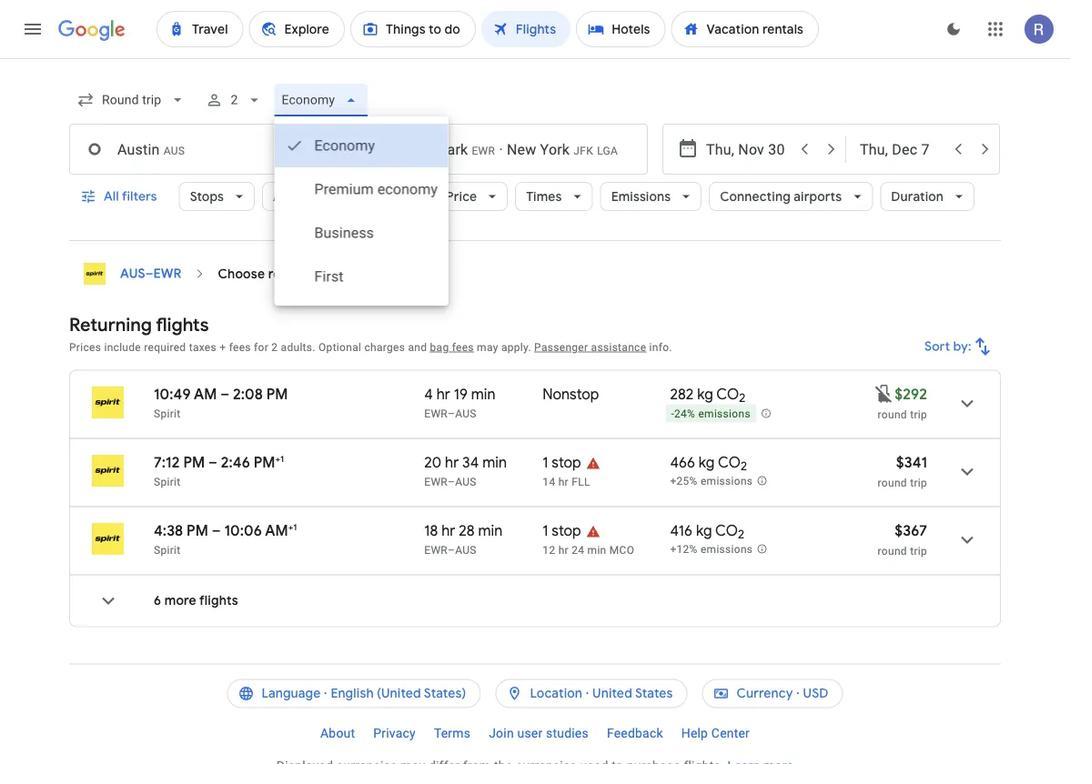 Task type: describe. For each thing, give the bounding box(es) containing it.
for
[[254, 341, 269, 354]]

pm right 4:38
[[187, 522, 208, 540]]

$367
[[895, 522, 927, 540]]

help center link
[[672, 720, 759, 749]]

0 vertical spatial emissions
[[699, 408, 751, 421]]

– up the returning flights
[[145, 266, 154, 282]]

help center
[[681, 726, 750, 741]]

28
[[459, 522, 475, 540]]

2 option from the top
[[274, 167, 449, 211]]

1 round from the top
[[878, 408, 907, 421]]

+ for 2:46 pm
[[275, 453, 280, 465]]

taxes
[[189, 341, 217, 354]]

hr for 14
[[559, 476, 569, 488]]

leaves newark liberty international airport at 10:49 am on thursday, december 7 and arrives at austin-bergstrom international airport at 2:08 pm on thursday, december 7. element
[[154, 385, 288, 404]]

passenger
[[534, 341, 588, 354]]

6
[[154, 593, 161, 609]]

1 trip from the top
[[910, 408, 927, 421]]

24%
[[674, 408, 696, 421]]

2 for 20 hr 34 min
[[741, 459, 747, 474]]

filters
[[122, 188, 157, 205]]

total duration 20 hr 34 min. element
[[424, 453, 543, 475]]

3 option from the top
[[274, 211, 449, 255]]

+ for 10:06 am
[[288, 522, 293, 533]]

·
[[499, 141, 503, 158]]

usd
[[803, 686, 829, 702]]

swap origin and destination. image
[[348, 138, 370, 160]]

4
[[424, 385, 433, 404]]

+25% emissions
[[670, 475, 753, 488]]

layover (1 of 1) is a 14 hr overnight layover at fort lauderdale-hollywood international airport in fort lauderdale. element
[[543, 475, 661, 489]]

ewr up the returning flights
[[154, 266, 182, 282]]

20 hr 34 min ewr – aus
[[424, 453, 507, 488]]

1 fees from the left
[[229, 341, 251, 354]]

2 for 4 hr 19 min
[[739, 391, 746, 406]]

flight details. leaves newark liberty international airport at 7:12 pm on thursday, december 7 and arrives at austin-bergstrom international airport at 2:46 pm on friday, december 8. image
[[946, 450, 989, 494]]

· new york
[[495, 141, 570, 158]]

new
[[507, 141, 537, 158]]

aus for 2:08 pm
[[455, 407, 477, 420]]

emissions for 416
[[701, 544, 753, 556]]

language
[[262, 686, 321, 702]]

united
[[593, 686, 632, 702]]

terms
[[434, 726, 471, 741]]

Arrival time: 2:46 PM on  Friday, December 8. text field
[[221, 453, 284, 472]]

emissions button
[[600, 175, 702, 218]]

pm right 7:12
[[183, 453, 205, 472]]

leaves newark liberty international airport at 7:12 pm on thursday, december 7 and arrives at austin-bergstrom international airport at 2:46 pm on friday, december 8. element
[[154, 453, 284, 472]]

hr for 12
[[559, 544, 569, 557]]

2 inside popup button
[[231, 92, 238, 107]]

adults.
[[281, 341, 316, 354]]

all filters
[[104, 188, 157, 205]]

returning
[[69, 313, 152, 336]]

connecting airports button
[[709, 175, 873, 218]]

spirit for 7:12
[[154, 476, 181, 488]]

hr for 18
[[442, 522, 455, 540]]

2 fees from the left
[[452, 341, 474, 354]]

min for 20 hr 34 min
[[483, 453, 507, 472]]

stops button
[[179, 175, 255, 218]]

mco
[[610, 544, 635, 557]]

help
[[681, 726, 708, 741]]

7:12 pm – 2:46 pm + 1
[[154, 453, 284, 472]]

7:12
[[154, 453, 180, 472]]

bag
[[430, 341, 449, 354]]

emissions
[[611, 188, 671, 205]]

center
[[712, 726, 750, 741]]

4 hr 19 min ewr – aus
[[424, 385, 496, 420]]

(united
[[377, 686, 421, 702]]

spirit inside 10:49 am – 2:08 pm spirit
[[154, 407, 181, 420]]

terms link
[[425, 720, 480, 749]]

main menu image
[[22, 18, 44, 40]]

all
[[104, 188, 119, 205]]

282
[[670, 385, 694, 404]]

duration button
[[880, 175, 975, 218]]

states
[[635, 686, 673, 702]]

airlines
[[273, 188, 319, 205]]

2 for 18 hr 28 min
[[738, 527, 745, 543]]

united states
[[593, 686, 673, 702]]

14
[[543, 476, 556, 488]]

pm inside 10:49 am – 2:08 pm spirit
[[266, 385, 288, 404]]

Departure time: 4:38 PM. text field
[[154, 522, 208, 540]]

4:38
[[154, 522, 183, 540]]

states)
[[424, 686, 466, 702]]

1 vertical spatial flights
[[199, 593, 238, 609]]

1 inside 7:12 pm – 2:46 pm + 1
[[280, 453, 284, 465]]

connecting
[[720, 188, 791, 205]]

kg for 282
[[697, 385, 713, 404]]

-24% emissions
[[671, 408, 751, 421]]

leaves newark liberty international airport at 4:38 pm on thursday, december 7 and arrives at austin-bergstrom international airport at 10:06 am on friday, december 8. element
[[154, 522, 297, 540]]

charges
[[364, 341, 405, 354]]

6 more flights image
[[86, 579, 130, 623]]

ewr for 2:46 pm
[[424, 476, 448, 488]]

user
[[517, 726, 543, 741]]

all filters button
[[69, 175, 172, 218]]

round for $367
[[878, 545, 907, 557]]

12 hr 24 min mco
[[543, 544, 635, 557]]

total duration 4 hr 19 min. element
[[424, 385, 543, 406]]

times
[[526, 188, 562, 205]]

trip for $367
[[910, 545, 927, 557]]

join user studies
[[489, 726, 589, 741]]

co for 282
[[717, 385, 739, 404]]

1 up the 12
[[543, 522, 548, 540]]

19
[[454, 385, 468, 404]]

duration
[[891, 188, 944, 205]]

– left "2:46" at the bottom left of page
[[209, 453, 218, 472]]

passenger assistance button
[[534, 341, 647, 354]]

Arrival time: 10:06 AM on  Friday, December 8. text field
[[224, 522, 297, 540]]

stops
[[190, 188, 224, 205]]

privacy
[[373, 726, 416, 741]]

pm right "2:46" at the bottom left of page
[[254, 453, 275, 472]]

10:49 am – 2:08 pm spirit
[[154, 385, 288, 420]]

prices include required taxes + fees for 2 adults. optional charges and bag fees may apply. passenger assistance
[[69, 341, 647, 354]]

and
[[408, 341, 427, 354]]

this price for this flight doesn't include overhead bin access. if you need a carry-on bag, use the bags filter to update prices. image
[[873, 383, 895, 405]]

Arrival time: 2:08 PM. text field
[[233, 385, 288, 404]]

to
[[310, 266, 322, 282]]

kg for 416
[[696, 522, 712, 540]]

min for 4 hr 19 min
[[471, 385, 496, 404]]

aus – ewr
[[120, 266, 182, 282]]

2:46
[[221, 453, 250, 472]]



Task type: vqa. For each thing, say whether or not it's contained in the screenshot.
– inside the 4 hr 19 min EWR – AUS
yes



Task type: locate. For each thing, give the bounding box(es) containing it.
apply.
[[501, 341, 531, 354]]

aus inside 18 hr 28 min ewr – aus
[[455, 544, 477, 557]]

co for 466
[[718, 453, 741, 472]]

aus for 10:06 am
[[455, 544, 477, 557]]

prices
[[69, 341, 101, 354]]

hr
[[437, 385, 450, 404], [445, 453, 459, 472], [559, 476, 569, 488], [442, 522, 455, 540], [559, 544, 569, 557]]

14 hr fll
[[543, 476, 590, 488]]

1 inside 4:38 pm – 10:06 am + 1
[[293, 522, 297, 533]]

round down this price for this flight doesn't include overhead bin access. if you need a carry-on bag, use the bags filter to update prices. 'icon'
[[878, 408, 907, 421]]

min inside the 20 hr 34 min ewr – aus
[[483, 453, 507, 472]]

kg
[[697, 385, 713, 404], [699, 453, 715, 472], [696, 522, 712, 540]]

0 vertical spatial stop
[[552, 453, 581, 472]]

2 horizontal spatial +
[[288, 522, 293, 533]]

hr right the 12
[[559, 544, 569, 557]]

connecting airports
[[720, 188, 842, 205]]

1 1 stop from the top
[[543, 453, 581, 472]]

studies
[[546, 726, 589, 741]]

-
[[671, 408, 674, 421]]

24
[[572, 544, 585, 557]]

1 spirit from the top
[[154, 407, 181, 420]]

stop up 14 hr fll
[[552, 453, 581, 472]]

4 option from the top
[[274, 255, 449, 299]]

flight details. leaves newark liberty international airport at 10:49 am on thursday, december 7 and arrives at austin-bergstrom international airport at 2:08 pm on thursday, december 7. image
[[946, 382, 989, 426]]

$341 round trip
[[878, 453, 927, 489]]

1 stop flight. element for 20 hr 34 min
[[543, 453, 581, 475]]

option
[[274, 124, 449, 167], [274, 167, 449, 211], [274, 211, 449, 255], [274, 255, 449, 299]]

1 stop for 20 hr 34 min
[[543, 453, 581, 472]]

english
[[331, 686, 374, 702]]

layover (1 of 1) is a 12 hr 24 min overnight layover at orlando international airport in orlando. element
[[543, 543, 661, 557]]

1 stop flight. element
[[543, 453, 581, 475], [543, 522, 581, 543]]

1 vertical spatial round
[[878, 476, 907, 489]]

min right 28
[[478, 522, 503, 540]]

ewr for 2:08 pm
[[424, 407, 448, 420]]

stop up 24
[[552, 522, 581, 540]]

nonstop flight. element
[[543, 385, 599, 406]]

select your preferred seating class. list box
[[274, 117, 449, 306]]

1 vertical spatial 1 stop
[[543, 522, 581, 540]]

1 vertical spatial co
[[718, 453, 741, 472]]

Departure time: 7:12 PM. text field
[[154, 453, 205, 472]]

co up +12% emissions
[[715, 522, 738, 540]]

trip inside "$341 round trip"
[[910, 476, 927, 489]]

20
[[424, 453, 442, 472]]

hr right the 4
[[437, 385, 450, 404]]

None field
[[69, 84, 194, 117], [274, 84, 368, 117], [69, 84, 194, 117], [274, 84, 368, 117]]

1 stop up 14 hr fll
[[543, 453, 581, 472]]

ewr inside 18 hr 28 min ewr – aus
[[424, 544, 448, 557]]

$292
[[895, 385, 927, 404]]

1 vertical spatial 1 stop flight. element
[[543, 522, 581, 543]]

kg inside 466 kg co 2
[[699, 453, 715, 472]]

flights right more
[[199, 593, 238, 609]]

hr inside 18 hr 28 min ewr – aus
[[442, 522, 455, 540]]

0 vertical spatial 1 stop
[[543, 453, 581, 472]]

am right 10:06
[[265, 522, 288, 540]]

am inside 10:49 am – 2:08 pm spirit
[[194, 385, 217, 404]]

1 vertical spatial stop
[[552, 522, 581, 540]]

ewr inside the 20 hr 34 min ewr – aus
[[424, 476, 448, 488]]

ewr inside 4 hr 19 min ewr – aus
[[424, 407, 448, 420]]

+ inside 7:12 pm – 2:46 pm + 1
[[275, 453, 280, 465]]

1 vertical spatial trip
[[910, 476, 927, 489]]

sort by:
[[925, 339, 972, 355]]

1 horizontal spatial fees
[[452, 341, 474, 354]]

round down $341 text box
[[878, 476, 907, 489]]

2 inside 466 kg co 2
[[741, 459, 747, 474]]

2
[[231, 92, 238, 107], [271, 341, 278, 354], [739, 391, 746, 406], [741, 459, 747, 474], [738, 527, 745, 543]]

2 spirit from the top
[[154, 476, 181, 488]]

1 option from the top
[[274, 124, 449, 167]]

292 US dollars text field
[[895, 385, 927, 404]]

bag fees button
[[430, 341, 474, 354]]

+ right "2:46" at the bottom left of page
[[275, 453, 280, 465]]

0 vertical spatial co
[[717, 385, 739, 404]]

trip down 367 us dollars text box at the right bottom of the page
[[910, 545, 927, 557]]

aus for 2:46 pm
[[455, 476, 477, 488]]

aus inside the 20 hr 34 min ewr – aus
[[455, 476, 477, 488]]

min inside 4 hr 19 min ewr – aus
[[471, 385, 496, 404]]

+12% emissions
[[670, 544, 753, 556]]

341 US dollars text field
[[896, 453, 927, 472]]

1 stop flight. element up 14 hr fll
[[543, 453, 581, 475]]

1 horizontal spatial +
[[275, 453, 280, 465]]

privacy link
[[364, 720, 425, 749]]

more
[[164, 593, 196, 609]]

assistance
[[591, 341, 647, 354]]

trip
[[910, 408, 927, 421], [910, 476, 927, 489], [910, 545, 927, 557]]

min
[[471, 385, 496, 404], [483, 453, 507, 472], [478, 522, 503, 540], [588, 544, 607, 557]]

trip for $341
[[910, 476, 927, 489]]

+ right 10:06
[[288, 522, 293, 533]]

round down 367 us dollars text box at the right bottom of the page
[[878, 545, 907, 557]]

1 1 stop flight. element from the top
[[543, 453, 581, 475]]

1 vertical spatial kg
[[699, 453, 715, 472]]

– down total duration 18 hr 28 min. element
[[448, 544, 455, 557]]

2 vertical spatial trip
[[910, 545, 927, 557]]

pm right 2:08
[[266, 385, 288, 404]]

1 stop flight. element for 18 hr 28 min
[[543, 522, 581, 543]]

0 vertical spatial flights
[[156, 313, 209, 336]]

2 inside '416 kg co 2'
[[738, 527, 745, 543]]

returning flights main content
[[69, 256, 1001, 642]]

1 vertical spatial emissions
[[701, 475, 753, 488]]

stop
[[552, 453, 581, 472], [552, 522, 581, 540]]

spirit
[[154, 407, 181, 420], [154, 476, 181, 488], [154, 544, 181, 557]]

1 stop
[[543, 453, 581, 472], [543, 522, 581, 540]]

2 1 stop flight. element from the top
[[543, 522, 581, 543]]

spirit down 7:12
[[154, 476, 181, 488]]

Departure text field
[[706, 125, 790, 174]]

None search field
[[69, 78, 1001, 306]]

aus down 34
[[455, 476, 477, 488]]

min inside 18 hr 28 min ewr – aus
[[478, 522, 503, 540]]

co up -24% emissions
[[717, 385, 739, 404]]

times button
[[515, 175, 593, 218]]

round inside the $367 round trip
[[878, 545, 907, 557]]

min right 19
[[471, 385, 496, 404]]

0 horizontal spatial am
[[194, 385, 217, 404]]

hr for 20
[[445, 453, 459, 472]]

+ inside 4:38 pm – 10:06 am + 1
[[288, 522, 293, 533]]

Return text field
[[860, 125, 944, 174]]

aus up the returning flights
[[120, 266, 145, 282]]

34
[[462, 453, 479, 472]]

2 vertical spatial kg
[[696, 522, 712, 540]]

round inside "$341 round trip"
[[878, 476, 907, 489]]

– inside 10:49 am – 2:08 pm spirit
[[220, 385, 229, 404]]

emissions down 466 kg co 2
[[701, 475, 753, 488]]

+ right taxes
[[220, 341, 226, 354]]

466
[[670, 453, 695, 472]]

co for 416
[[715, 522, 738, 540]]

co inside 466 kg co 2
[[718, 453, 741, 472]]

ewr down 20
[[424, 476, 448, 488]]

trip down $292
[[910, 408, 927, 421]]

367 US dollars text field
[[895, 522, 927, 540]]

aus down 19
[[455, 407, 477, 420]]

am
[[194, 385, 217, 404], [265, 522, 288, 540]]

282 kg co 2
[[670, 385, 746, 406]]

0 vertical spatial round
[[878, 408, 907, 421]]

about link
[[311, 720, 364, 749]]

10:49
[[154, 385, 191, 404]]

0 vertical spatial spirit
[[154, 407, 181, 420]]

10:06
[[224, 522, 262, 540]]

sort
[[925, 339, 951, 355]]

– left 2:08
[[220, 385, 229, 404]]

emissions down '282 kg co 2'
[[699, 408, 751, 421]]

0 horizontal spatial +
[[220, 341, 226, 354]]

0 vertical spatial +
[[220, 341, 226, 354]]

min right 24
[[588, 544, 607, 557]]

return
[[268, 266, 306, 282]]

about
[[320, 726, 355, 741]]

by:
[[954, 339, 972, 355]]

2 vertical spatial round
[[878, 545, 907, 557]]

2 vertical spatial co
[[715, 522, 738, 540]]

option down bags
[[274, 211, 449, 255]]

aus down 28
[[455, 544, 477, 557]]

co inside '282 kg co 2'
[[717, 385, 739, 404]]

fees right bag
[[452, 341, 474, 354]]

join
[[489, 726, 514, 741]]

flight details. leaves newark liberty international airport at 4:38 pm on thursday, december 7 and arrives at austin-bergstrom international airport at 10:06 am on friday, december 8. image
[[946, 518, 989, 562]]

am right '10:49'
[[194, 385, 217, 404]]

english (united states)
[[331, 686, 466, 702]]

1 horizontal spatial am
[[265, 522, 288, 540]]

required
[[144, 341, 186, 354]]

currency
[[737, 686, 793, 702]]

1 vertical spatial spirit
[[154, 476, 181, 488]]

kg up +12% emissions
[[696, 522, 712, 540]]

round trip
[[878, 408, 927, 421]]

2 vertical spatial spirit
[[154, 544, 181, 557]]

total duration 18 hr 28 min. element
[[424, 522, 543, 543]]

price
[[446, 188, 477, 205]]

hr inside "element"
[[559, 476, 569, 488]]

3 spirit from the top
[[154, 544, 181, 557]]

– down total duration 20 hr 34 min. element
[[448, 476, 455, 488]]

spirit down '10:49'
[[154, 407, 181, 420]]

hr for 4
[[437, 385, 450, 404]]

1 right 10:06
[[293, 522, 297, 533]]

2 round from the top
[[878, 476, 907, 489]]

1 right "2:46" at the bottom left of page
[[280, 453, 284, 465]]

feedback
[[607, 726, 663, 741]]

ewr down the 4
[[424, 407, 448, 420]]

2 trip from the top
[[910, 476, 927, 489]]

kg up +25% emissions
[[699, 453, 715, 472]]

hr inside 4 hr 19 min ewr – aus
[[437, 385, 450, 404]]

option up the prices include required taxes + fees for 2 adults. optional charges and bag fees may apply. passenger assistance
[[274, 255, 449, 299]]

– inside 4 hr 19 min ewr – aus
[[448, 407, 455, 420]]

1 stop from the top
[[552, 453, 581, 472]]

hr right 18
[[442, 522, 455, 540]]

$341
[[896, 453, 927, 472]]

location
[[530, 686, 583, 702]]

1 stop up the 12
[[543, 522, 581, 540]]

aus inside 4 hr 19 min ewr – aus
[[455, 407, 477, 420]]

kg for 466
[[699, 453, 715, 472]]

– left 10:06
[[212, 522, 221, 540]]

hr left 34
[[445, 453, 459, 472]]

kg inside '282 kg co 2'
[[697, 385, 713, 404]]

None text field
[[69, 124, 355, 175], [362, 124, 648, 175], [69, 124, 355, 175], [362, 124, 648, 175]]

1 vertical spatial +
[[275, 453, 280, 465]]

stop for 20 hr 34 min
[[552, 453, 581, 472]]

1 stop flight. element up the 12
[[543, 522, 581, 543]]

3 trip from the top
[[910, 545, 927, 557]]

option up bags
[[274, 124, 449, 167]]

trip down $341 text box
[[910, 476, 927, 489]]

ewr
[[154, 266, 182, 282], [424, 407, 448, 420], [424, 476, 448, 488], [424, 544, 448, 557]]

3 round from the top
[[878, 545, 907, 557]]

18
[[424, 522, 438, 540]]

– inside the 20 hr 34 min ewr – aus
[[448, 476, 455, 488]]

bags
[[368, 188, 397, 205]]

0 vertical spatial am
[[194, 385, 217, 404]]

ewr down 18
[[424, 544, 448, 557]]

round
[[878, 408, 907, 421], [878, 476, 907, 489], [878, 545, 907, 557]]

2 vertical spatial emissions
[[701, 544, 753, 556]]

optional
[[319, 341, 362, 354]]

emissions down '416 kg co 2'
[[701, 544, 753, 556]]

pm
[[266, 385, 288, 404], [183, 453, 205, 472], [254, 453, 275, 472], [187, 522, 208, 540]]

Departure time: 10:49 AM. text field
[[154, 385, 217, 404]]

kg inside '416 kg co 2'
[[696, 522, 712, 540]]

+25%
[[670, 475, 698, 488]]

bags button
[[357, 182, 428, 211]]

466 kg co 2
[[670, 453, 747, 474]]

– inside 18 hr 28 min ewr – aus
[[448, 544, 455, 557]]

fees left for
[[229, 341, 251, 354]]

min for 18 hr 28 min
[[478, 522, 503, 540]]

loading results progress bar
[[0, 58, 1070, 62]]

18 hr 28 min ewr – aus
[[424, 522, 503, 557]]

kg up -24% emissions
[[697, 385, 713, 404]]

change appearance image
[[932, 7, 976, 51]]

none search field containing newark
[[69, 78, 1001, 306]]

emissions for 466
[[701, 475, 753, 488]]

0 horizontal spatial fees
[[229, 341, 251, 354]]

hr inside the 20 hr 34 min ewr – aus
[[445, 453, 459, 472]]

returning flights
[[69, 313, 209, 336]]

austin
[[325, 266, 364, 282]]

flights up required
[[156, 313, 209, 336]]

spirit for 4:38
[[154, 544, 181, 557]]

2 button
[[198, 78, 271, 122]]

spirit down 4:38
[[154, 544, 181, 557]]

2 1 stop from the top
[[543, 522, 581, 540]]

min right 34
[[483, 453, 507, 472]]

– down 19
[[448, 407, 455, 420]]

option down swap origin and destination. image
[[274, 167, 449, 211]]

0 vertical spatial 1 stop flight. element
[[543, 453, 581, 475]]

0 vertical spatial trip
[[910, 408, 927, 421]]

york
[[540, 141, 570, 158]]

2 vertical spatial +
[[288, 522, 293, 533]]

2 stop from the top
[[552, 522, 581, 540]]

flights
[[156, 313, 209, 336], [199, 593, 238, 609]]

0 vertical spatial kg
[[697, 385, 713, 404]]

ewr for 10:06 am
[[424, 544, 448, 557]]

round for $341
[[878, 476, 907, 489]]

2 inside '282 kg co 2'
[[739, 391, 746, 406]]

co up +25% emissions
[[718, 453, 741, 472]]

1 up 14
[[543, 453, 548, 472]]

stop for 18 hr 28 min
[[552, 522, 581, 540]]

feedback link
[[598, 720, 672, 749]]

1
[[280, 453, 284, 465], [543, 453, 548, 472], [293, 522, 297, 533], [543, 522, 548, 540]]

2:08
[[233, 385, 263, 404]]

12
[[543, 544, 556, 557]]

include
[[104, 341, 141, 354]]

co inside '416 kg co 2'
[[715, 522, 738, 540]]

hr right 14
[[559, 476, 569, 488]]

416
[[670, 522, 693, 540]]

1 stop for 18 hr 28 min
[[543, 522, 581, 540]]

1 vertical spatial am
[[265, 522, 288, 540]]

trip inside the $367 round trip
[[910, 545, 927, 557]]



